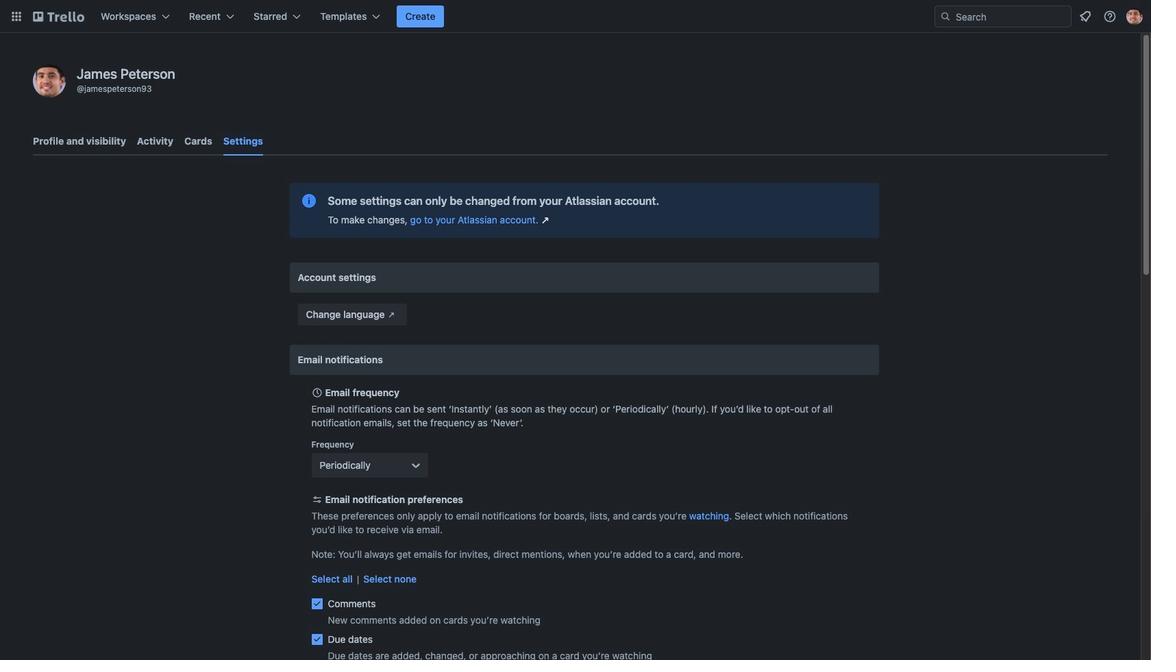 Task type: describe. For each thing, give the bounding box(es) containing it.
primary element
[[0, 0, 1151, 33]]

sm image
[[385, 308, 399, 321]]

open information menu image
[[1103, 10, 1117, 23]]



Task type: locate. For each thing, give the bounding box(es) containing it.
1 horizontal spatial james peterson (jamespeterson93) image
[[1127, 8, 1143, 25]]

james peterson (jamespeterson93) image down back to home image
[[33, 64, 66, 97]]

Search field
[[935, 5, 1072, 27]]

0 notifications image
[[1077, 8, 1094, 25]]

search image
[[940, 11, 951, 22]]

0 vertical spatial james peterson (jamespeterson93) image
[[1127, 8, 1143, 25]]

james peterson (jamespeterson93) image right open information menu icon
[[1127, 8, 1143, 25]]

james peterson (jamespeterson93) image inside primary element
[[1127, 8, 1143, 25]]

back to home image
[[33, 5, 84, 27]]

james peterson (jamespeterson93) image
[[1127, 8, 1143, 25], [33, 64, 66, 97]]

0 horizontal spatial james peterson (jamespeterson93) image
[[33, 64, 66, 97]]

1 vertical spatial james peterson (jamespeterson93) image
[[33, 64, 66, 97]]



Task type: vqa. For each thing, say whether or not it's contained in the screenshot.
the rightmost to
no



